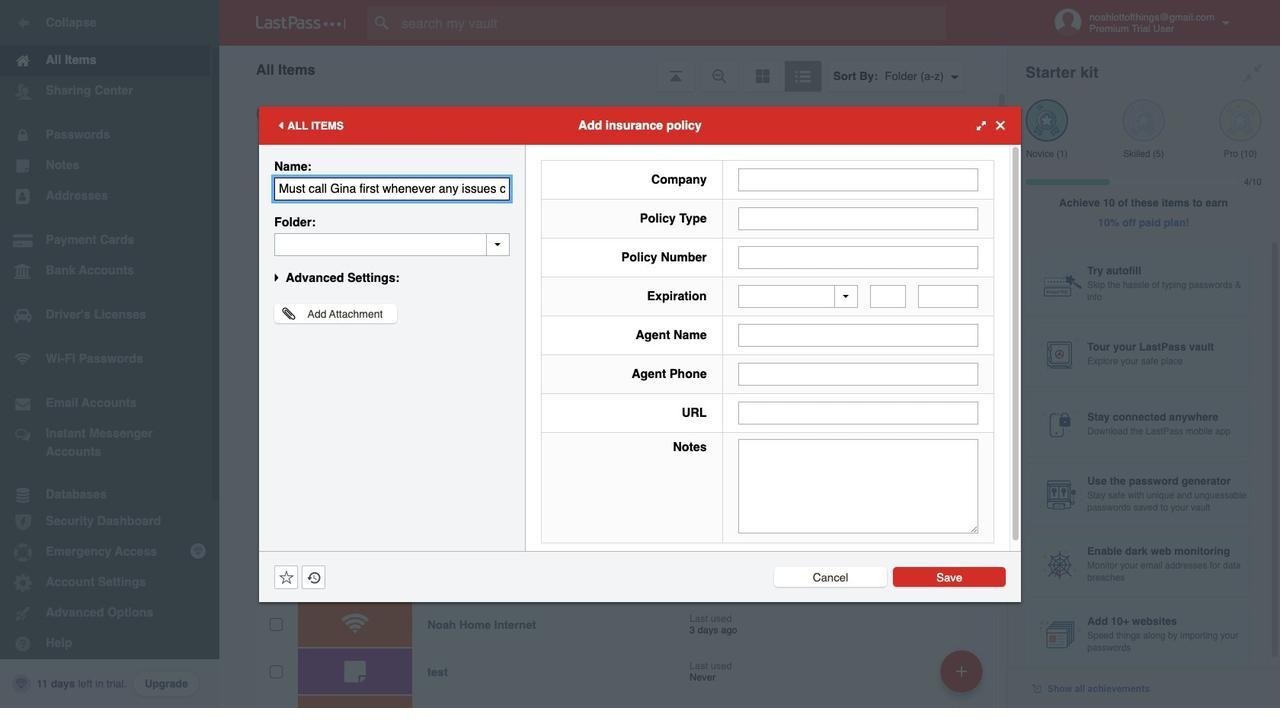 Task type: locate. For each thing, give the bounding box(es) containing it.
vault options navigation
[[220, 46, 1008, 91]]

main navigation navigation
[[0, 0, 220, 708]]

None text field
[[274, 177, 510, 200], [738, 207, 979, 230], [738, 246, 979, 269], [919, 285, 979, 308], [738, 324, 979, 347], [738, 363, 979, 386], [738, 402, 979, 425], [274, 177, 510, 200], [738, 207, 979, 230], [738, 246, 979, 269], [919, 285, 979, 308], [738, 324, 979, 347], [738, 363, 979, 386], [738, 402, 979, 425]]

None text field
[[738, 168, 979, 191], [274, 233, 510, 256], [870, 285, 907, 308], [738, 439, 979, 534], [738, 168, 979, 191], [274, 233, 510, 256], [870, 285, 907, 308], [738, 439, 979, 534]]

dialog
[[259, 106, 1021, 602]]



Task type: vqa. For each thing, say whether or not it's contained in the screenshot.
text field
yes



Task type: describe. For each thing, give the bounding box(es) containing it.
new item image
[[957, 666, 967, 676]]

lastpass image
[[256, 16, 346, 30]]

Search search field
[[367, 6, 976, 40]]

search my vault text field
[[367, 6, 976, 40]]

new item navigation
[[935, 646, 992, 708]]



